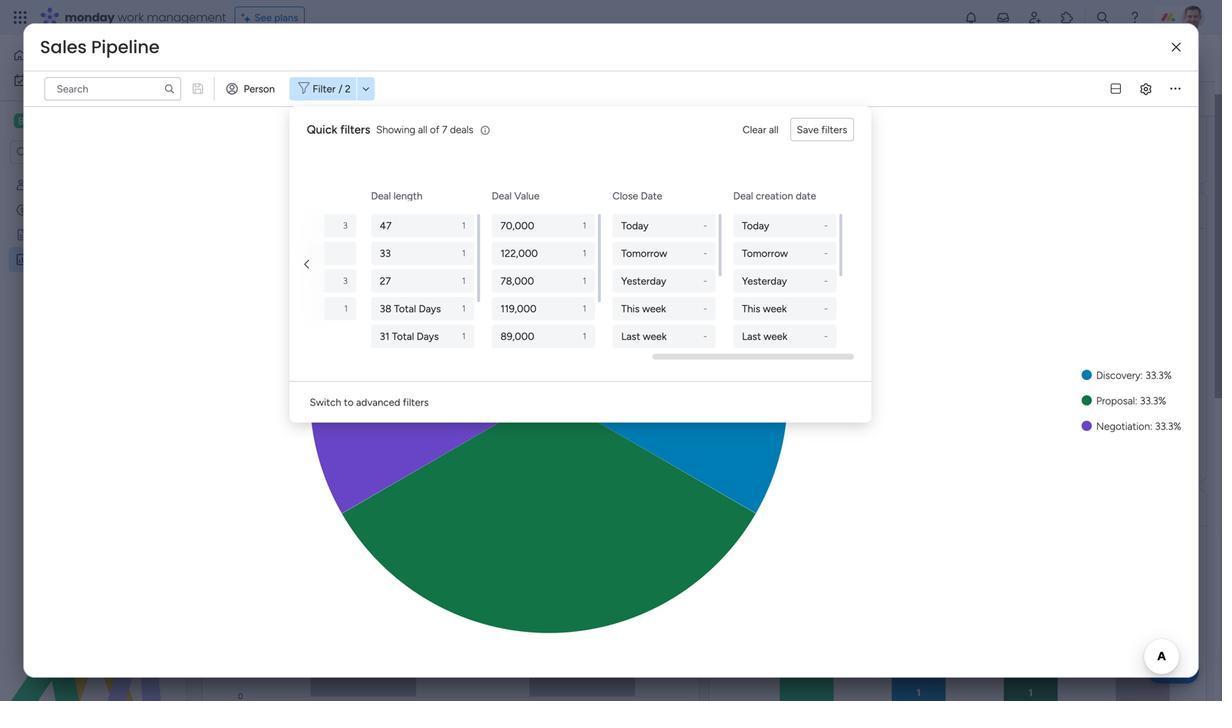 Task type: describe. For each thing, give the bounding box(es) containing it.
deals stages by rep
[[227, 498, 363, 517]]

person for search image
[[629, 93, 660, 105]]

on
[[875, 498, 892, 517]]

invite members image
[[1029, 10, 1043, 25]]

notifications image
[[965, 10, 979, 25]]

low
[[274, 275, 293, 287]]

added
[[941, 498, 985, 517]]

public dashboard image
[[15, 253, 29, 266]]

b button
[[10, 108, 142, 133]]

deal length group
[[371, 214, 477, 403]]

switch to advanced filters
[[310, 396, 429, 408]]

negotiation
[[1097, 420, 1151, 432]]

workspace image
[[14, 113, 28, 129]]

save
[[797, 123, 819, 136]]

filter dashboard by text search field for search icon
[[44, 77, 181, 100]]

search everything image
[[1096, 10, 1111, 25]]

home
[[32, 49, 60, 62]]

119,000
[[501, 302, 537, 315]]

1 for 38 total days
[[462, 303, 466, 314]]

dapulse x slim image
[[1173, 42, 1181, 53]]

help
[[1161, 664, 1187, 679]]

38
[[380, 302, 392, 315]]

my
[[33, 74, 47, 86]]

filter button
[[675, 87, 744, 111]]

today for close
[[622, 219, 649, 232]]

progress
[[768, 498, 826, 517]]

last week for date
[[622, 330, 667, 342]]

blank
[[274, 302, 299, 315]]

negotiation : 33.3%
[[1097, 420, 1182, 432]]

save filters button
[[791, 118, 854, 141]]

date
[[796, 190, 817, 202]]

my work option
[[9, 68, 177, 92]]

33.3% for discovery : 33.3%
[[1146, 369, 1173, 381]]

board
[[387, 93, 413, 105]]

save filters
[[797, 123, 848, 136]]

tomorrow for date
[[622, 247, 668, 260]]

actual
[[735, 201, 778, 220]]

my work link
[[9, 68, 177, 92]]

pipeline
[[91, 35, 160, 59]]

priority group
[[250, 214, 359, 320]]

1 for blank
[[344, 303, 348, 314]]

person button for search icon
[[221, 77, 284, 100]]

this week for creation
[[742, 302, 787, 315]]

add widget button
[[210, 87, 295, 111]]

deal creation date group
[[734, 214, 840, 486]]

33.3% for proposal : 33.3%
[[1141, 395, 1167, 407]]

1 connected board
[[328, 93, 413, 105]]

deal progress based on month added
[[735, 498, 985, 517]]

sales for sales pipeline
[[40, 35, 87, 59]]

see
[[255, 11, 272, 24]]

all inside quick filters showing all of 7 deals
[[418, 123, 428, 136]]

work for my
[[50, 74, 72, 86]]

clear
[[743, 123, 767, 136]]

70,000
[[501, 219, 535, 232]]

1 for 119,000
[[583, 303, 587, 314]]

lottie animation image
[[0, 554, 186, 701]]

this for close
[[622, 302, 640, 315]]

1 horizontal spatial filters
[[403, 396, 429, 408]]

switch to advanced filters button
[[304, 391, 435, 414]]

quick
[[307, 123, 338, 136]]

0 horizontal spatial arrow down image
[[357, 80, 375, 98]]

2
[[345, 83, 351, 95]]

monday marketplace image
[[1061, 10, 1075, 25]]

date
[[641, 190, 663, 202]]

public board image
[[15, 228, 29, 242]]

7
[[442, 123, 448, 136]]

dashboard
[[286, 42, 414, 74]]

deal creation date
[[734, 190, 817, 202]]

total for 38
[[394, 302, 416, 315]]

home option
[[9, 44, 177, 67]]

close
[[613, 190, 639, 202]]

lottie animation element
[[0, 554, 186, 701]]

1 for 31 total days
[[462, 331, 466, 341]]

value
[[514, 190, 540, 202]]

Actual Revenue by Month (Deals won) field
[[731, 201, 993, 220]]

home link
[[9, 44, 177, 67]]

widget
[[258, 93, 290, 105]]

by for stages
[[317, 498, 334, 517]]

my work
[[33, 74, 72, 86]]

settings image
[[1181, 92, 1195, 106]]

discovery
[[1097, 369, 1141, 381]]

person for search icon
[[244, 83, 275, 95]]

all inside button
[[769, 123, 779, 136]]

close date group
[[613, 214, 719, 486]]

1 for 70,000
[[583, 220, 587, 231]]

89,000
[[501, 330, 535, 342]]

of
[[430, 123, 440, 136]]

more dots image
[[1171, 84, 1181, 94]]

Deal Progress based on Month Added field
[[731, 498, 989, 517]]

: for proposal
[[1136, 395, 1138, 407]]

Sales Pipeline field
[[36, 35, 163, 59]]

quick filters dialog
[[0, 106, 872, 486]]

this for deal
[[742, 302, 761, 315]]

122,000
[[501, 247, 538, 260]]

sales for sales dashboard
[[219, 42, 280, 74]]

month inside field
[[862, 201, 905, 220]]

discovery : 33.3%
[[1097, 369, 1173, 381]]

length
[[394, 190, 423, 202]]

filter / 2
[[313, 83, 351, 95]]

yesterday for date
[[622, 275, 667, 287]]

deal for deal creation date
[[734, 190, 754, 202]]

filter dashboard by text search field for search image
[[434, 87, 567, 111]]

quick filters showing all of 7 deals
[[307, 123, 474, 136]]

proposal
[[1097, 395, 1136, 407]]

high
[[274, 219, 296, 232]]

(deals
[[908, 201, 952, 220]]

arrow down image inside filter popup button
[[726, 90, 744, 108]]

38 total days
[[380, 302, 441, 315]]

sales pipeline
[[40, 35, 160, 59]]

revenue
[[781, 201, 839, 220]]

b
[[18, 115, 24, 127]]



Task type: vqa. For each thing, say whether or not it's contained in the screenshot.
the leftmost This week
yes



Task type: locate. For each thing, give the bounding box(es) containing it.
1 for 89,000
[[583, 331, 587, 341]]

week
[[642, 302, 666, 315], [763, 302, 787, 315], [643, 330, 667, 342], [764, 330, 788, 342]]

last inside deal creation date group
[[742, 330, 761, 342]]

yesterday inside close date group
[[622, 275, 667, 287]]

1 horizontal spatial work
[[118, 9, 144, 25]]

person button down sales dashboard
[[221, 77, 284, 100]]

search image
[[549, 93, 561, 105]]

filter for filter
[[698, 93, 721, 105]]

filter dashboard by text search field down home option
[[44, 77, 181, 100]]

deal inside field
[[735, 498, 765, 517]]

33
[[380, 247, 391, 260]]

1 vertical spatial month
[[895, 498, 937, 517]]

0 horizontal spatial this week
[[622, 302, 666, 315]]

3 for low
[[343, 276, 348, 286]]

1 yesterday from the left
[[622, 275, 667, 287]]

help image
[[1128, 10, 1143, 25]]

3
[[343, 220, 348, 231], [343, 276, 348, 286]]

0 horizontal spatial this
[[622, 302, 640, 315]]

1 right 89,000
[[583, 331, 587, 341]]

by right revenue
[[842, 201, 859, 220]]

sales dashboard
[[219, 42, 414, 74]]

filter inside popup button
[[698, 93, 721, 105]]

1 horizontal spatial last
[[742, 330, 761, 342]]

to
[[344, 396, 354, 408]]

arrow down image right the 2
[[357, 80, 375, 98]]

1 vertical spatial total
[[392, 330, 414, 342]]

medium
[[274, 247, 311, 260]]

0 vertical spatial 3
[[343, 220, 348, 231]]

sales dashboard banner
[[193, 35, 1216, 116]]

see plans
[[255, 11, 299, 24]]

total right 38
[[394, 302, 416, 315]]

2 this from the left
[[742, 302, 761, 315]]

this week inside deal creation date group
[[742, 302, 787, 315]]

add
[[237, 93, 255, 105]]

1 right 119,000
[[583, 303, 587, 314]]

creation
[[756, 190, 794, 202]]

2 horizontal spatial filters
[[822, 123, 848, 136]]

close date
[[613, 190, 663, 202]]

2 vertical spatial 33.3%
[[1156, 420, 1182, 432]]

today down close date
[[622, 219, 649, 232]]

management
[[147, 9, 226, 25]]

1 horizontal spatial yesterday
[[742, 275, 787, 287]]

tomorrow for creation
[[742, 247, 788, 260]]

2 this week from the left
[[742, 302, 787, 315]]

person
[[244, 83, 275, 95], [629, 93, 660, 105]]

47
[[380, 219, 392, 232]]

0 horizontal spatial person button
[[221, 77, 284, 100]]

sales up my work
[[40, 35, 87, 59]]

0 horizontal spatial tomorrow
[[622, 247, 668, 260]]

deal for deal length
[[371, 190, 391, 202]]

3 left 27
[[343, 276, 348, 286]]

1 right 122,000 at the top left of the page
[[583, 248, 587, 258]]

month left (deals
[[862, 201, 905, 220]]

1 tomorrow from the left
[[622, 247, 668, 260]]

1 vertical spatial :
[[1136, 395, 1138, 407]]

0 vertical spatial by
[[842, 201, 859, 220]]

0 horizontal spatial sales
[[40, 35, 87, 59]]

27
[[380, 275, 391, 287]]

2 all from the left
[[769, 123, 779, 136]]

: down discovery : 33.3%
[[1136, 395, 1138, 407]]

31 total days
[[380, 330, 439, 342]]

work
[[118, 9, 144, 25], [50, 74, 72, 86]]

person button for search image
[[606, 87, 669, 111]]

showing
[[376, 123, 416, 136]]

this week
[[622, 302, 666, 315], [742, 302, 787, 315]]

2 3 from the top
[[343, 276, 348, 286]]

work up pipeline
[[118, 9, 144, 25]]

: for negotiation
[[1151, 420, 1153, 432]]

33.3%
[[1146, 369, 1173, 381], [1141, 395, 1167, 407], [1156, 420, 1182, 432]]

: down proposal : 33.3%
[[1151, 420, 1153, 432]]

1 horizontal spatial last week
[[742, 330, 788, 342]]

1 right 70,000
[[583, 220, 587, 231]]

option
[[0, 172, 186, 175]]

1 connected board button
[[301, 87, 420, 111]]

1 horizontal spatial tomorrow
[[742, 247, 788, 260]]

person button inside the "sales dashboard" banner
[[606, 87, 669, 111]]

work right my
[[50, 74, 72, 86]]

0 horizontal spatial by
[[317, 498, 334, 517]]

1 today from the left
[[622, 219, 649, 232]]

last week for creation
[[742, 330, 788, 342]]

filters right advanced
[[403, 396, 429, 408]]

0 horizontal spatial last week
[[622, 330, 667, 342]]

this week for date
[[622, 302, 666, 315]]

0 horizontal spatial filter dashboard by text search field
[[44, 77, 181, 100]]

: up proposal : 33.3%
[[1141, 369, 1144, 381]]

0 vertical spatial work
[[118, 9, 144, 25]]

monday
[[65, 9, 115, 25]]

deal for deal value
[[492, 190, 512, 202]]

1 horizontal spatial sales
[[219, 42, 280, 74]]

yesterday for creation
[[742, 275, 787, 287]]

2 horizontal spatial :
[[1151, 420, 1153, 432]]

work for monday
[[118, 9, 144, 25]]

based
[[829, 498, 871, 517]]

deals
[[227, 498, 264, 517]]

tomorrow down actual
[[742, 247, 788, 260]]

advanced
[[356, 396, 401, 408]]

none search field search
[[44, 77, 181, 100]]

0 horizontal spatial filters
[[340, 123, 371, 136]]

by left rep
[[317, 498, 334, 517]]

0 horizontal spatial none search field
[[44, 77, 181, 100]]

by for revenue
[[842, 201, 859, 220]]

actual revenue by month (deals won)
[[735, 201, 989, 220]]

1 for 33
[[462, 248, 466, 258]]

1 left 89,000
[[462, 331, 466, 341]]

0 horizontal spatial last
[[622, 330, 641, 342]]

1 right 38 total days
[[462, 303, 466, 314]]

2 today from the left
[[742, 219, 770, 232]]

deal value
[[492, 190, 540, 202]]

person left filter popup button
[[629, 93, 660, 105]]

tomorrow inside close date group
[[622, 247, 668, 260]]

1 horizontal spatial :
[[1141, 369, 1144, 381]]

1 horizontal spatial by
[[842, 201, 859, 220]]

0 vertical spatial 33.3%
[[1146, 369, 1173, 381]]

0 horizontal spatial filter
[[313, 83, 336, 95]]

1 for 27
[[462, 276, 466, 286]]

all left of
[[418, 123, 428, 136]]

1 horizontal spatial arrow down image
[[726, 90, 744, 108]]

1 vertical spatial work
[[50, 74, 72, 86]]

1 horizontal spatial filter dashboard by text search field
[[434, 87, 567, 111]]

tomorrow inside deal creation date group
[[742, 247, 788, 260]]

2 yesterday from the left
[[742, 275, 787, 287]]

1 horizontal spatial person button
[[606, 87, 669, 111]]

33.3% up proposal : 33.3%
[[1146, 369, 1173, 381]]

rep
[[337, 498, 363, 517]]

2 last week from the left
[[742, 330, 788, 342]]

last week inside close date group
[[622, 330, 667, 342]]

-
[[704, 220, 707, 231], [825, 220, 828, 231], [704, 248, 707, 258], [825, 248, 828, 258], [704, 276, 707, 286], [825, 276, 828, 286], [704, 303, 707, 314], [825, 303, 828, 314], [704, 331, 707, 341], [825, 331, 828, 341]]

deal value group
[[492, 214, 598, 403]]

last
[[622, 330, 641, 342], [742, 330, 761, 342]]

update feed image
[[997, 10, 1011, 25]]

sales up add widget popup button
[[219, 42, 280, 74]]

0 horizontal spatial yesterday
[[622, 275, 667, 287]]

proposal : 33.3%
[[1097, 395, 1167, 407]]

1 horizontal spatial person
[[629, 93, 660, 105]]

None search field
[[44, 77, 181, 100], [434, 87, 567, 111]]

days for 38 total days
[[419, 302, 441, 315]]

tomorrow
[[622, 247, 668, 260], [742, 247, 788, 260]]

yesterday
[[622, 275, 667, 287], [742, 275, 787, 287]]

1 this from the left
[[622, 302, 640, 315]]

select product image
[[13, 10, 28, 25]]

1 left the / at the top left of page
[[328, 93, 332, 105]]

today inside deal creation date group
[[742, 219, 770, 232]]

today down 'creation' on the top
[[742, 219, 770, 232]]

$104,000
[[334, 56, 568, 120]]

today inside close date group
[[622, 219, 649, 232]]

see plans button
[[235, 7, 305, 28]]

filter dashboard by text search field up deals
[[434, 87, 567, 111]]

total
[[394, 302, 416, 315], [392, 330, 414, 342]]

/
[[339, 83, 343, 95]]

1 horizontal spatial today
[[742, 219, 770, 232]]

all right clear
[[769, 123, 779, 136]]

1 inside popup button
[[328, 93, 332, 105]]

last week inside deal creation date group
[[742, 330, 788, 342]]

: for discovery
[[1141, 369, 1144, 381]]

1 horizontal spatial this week
[[742, 302, 787, 315]]

this inside close date group
[[622, 302, 640, 315]]

switch
[[310, 396, 342, 408]]

1 vertical spatial days
[[417, 330, 439, 342]]

deals
[[450, 123, 474, 136]]

3 left 47
[[343, 220, 348, 231]]

1 inside priority group
[[344, 303, 348, 314]]

won)
[[955, 201, 989, 220]]

Deals Stages by Rep field
[[223, 498, 366, 517]]

add widget
[[237, 93, 290, 105]]

0 horizontal spatial person
[[244, 83, 275, 95]]

0 horizontal spatial today
[[622, 219, 649, 232]]

0 vertical spatial :
[[1141, 369, 1144, 381]]

0 vertical spatial month
[[862, 201, 905, 220]]

0 horizontal spatial work
[[50, 74, 72, 86]]

days
[[419, 302, 441, 315], [417, 330, 439, 342]]

arrow down image
[[357, 80, 375, 98], [726, 90, 744, 108]]

78,000
[[501, 275, 534, 287]]

help button
[[1149, 660, 1200, 684]]

:
[[1141, 369, 1144, 381], [1136, 395, 1138, 407], [1151, 420, 1153, 432]]

month right on
[[895, 498, 937, 517]]

today for deal
[[742, 219, 770, 232]]

$208,000
[[838, 56, 1079, 120]]

person down sales dashboard
[[244, 83, 275, 95]]

filters down connected at the top left of the page
[[340, 123, 371, 136]]

search image
[[164, 83, 175, 95]]

none search field down home option
[[44, 77, 181, 100]]

person button
[[221, 77, 284, 100], [606, 87, 669, 111]]

days for 31 total days
[[417, 330, 439, 342]]

list box
[[0, 170, 186, 468]]

deal left length
[[371, 190, 391, 202]]

this week inside close date group
[[622, 302, 666, 315]]

1 horizontal spatial all
[[769, 123, 779, 136]]

deal left value
[[492, 190, 512, 202]]

month inside field
[[895, 498, 937, 517]]

deal left progress
[[735, 498, 765, 517]]

filters
[[340, 123, 371, 136], [822, 123, 848, 136], [403, 396, 429, 408]]

1 last from the left
[[622, 330, 641, 342]]

2 tomorrow from the left
[[742, 247, 788, 260]]

1 this week from the left
[[622, 302, 666, 315]]

last for close
[[622, 330, 641, 342]]

terry turtle image
[[1182, 6, 1205, 29]]

filters for save
[[822, 123, 848, 136]]

1 horizontal spatial this
[[742, 302, 761, 315]]

1 all from the left
[[418, 123, 428, 136]]

Sales Dashboard field
[[215, 42, 417, 74]]

days up 31 total days
[[419, 302, 441, 315]]

last for deal
[[742, 330, 761, 342]]

none search field for person popup button inside the the "sales dashboard" banner
[[434, 87, 567, 111]]

person inside the "sales dashboard" banner
[[629, 93, 660, 105]]

1 vertical spatial 33.3%
[[1141, 395, 1167, 407]]

arrow down image up clear
[[726, 90, 744, 108]]

0 horizontal spatial all
[[418, 123, 428, 136]]

clear all
[[743, 123, 779, 136]]

days down 38 total days
[[417, 330, 439, 342]]

1 horizontal spatial filter
[[698, 93, 721, 105]]

1 right 78,000
[[583, 276, 587, 286]]

last inside close date group
[[622, 330, 641, 342]]

deal length
[[371, 190, 423, 202]]

plans
[[274, 11, 299, 24]]

today
[[622, 219, 649, 232], [742, 219, 770, 232]]

1 for 78,000
[[583, 276, 587, 286]]

by
[[842, 201, 859, 220], [317, 498, 334, 517]]

connected
[[335, 93, 384, 105]]

1 left 70,000
[[462, 220, 466, 231]]

1 3 from the top
[[343, 220, 348, 231]]

total for 31
[[392, 330, 414, 342]]

total right 31
[[392, 330, 414, 342]]

none search field for person popup button for search icon
[[44, 77, 181, 100]]

2 last from the left
[[742, 330, 761, 342]]

none search field inside the "sales dashboard" banner
[[434, 87, 567, 111]]

0 vertical spatial total
[[394, 302, 416, 315]]

stages
[[268, 498, 314, 517]]

v2 split view image
[[1112, 84, 1122, 94]]

1 horizontal spatial none search field
[[434, 87, 567, 111]]

clear all button
[[737, 118, 785, 141]]

3 for high
[[343, 220, 348, 231]]

33.3% up negotiation : 33.3% on the bottom right
[[1141, 395, 1167, 407]]

filter
[[313, 83, 336, 95], [698, 93, 721, 105]]

1
[[328, 93, 332, 105], [462, 220, 466, 231], [583, 220, 587, 231], [462, 248, 466, 258], [583, 248, 587, 258], [462, 276, 466, 286], [583, 276, 587, 286], [344, 303, 348, 314], [462, 303, 466, 314], [583, 303, 587, 314], [462, 331, 466, 341], [583, 331, 587, 341]]

1 left 38
[[344, 303, 348, 314]]

filters for quick
[[340, 123, 371, 136]]

1 for 47
[[462, 220, 466, 231]]

1 vertical spatial by
[[317, 498, 334, 517]]

this
[[622, 302, 640, 315], [742, 302, 761, 315]]

1 vertical spatial 3
[[343, 276, 348, 286]]

person button left filter popup button
[[606, 87, 669, 111]]

33.3% down proposal : 33.3%
[[1156, 420, 1182, 432]]

yesterday inside deal creation date group
[[742, 275, 787, 287]]

33.3% for negotiation : 33.3%
[[1156, 420, 1182, 432]]

1 left 122,000 at the top left of the page
[[462, 248, 466, 258]]

Filter dashboard by text search field
[[44, 77, 181, 100], [434, 87, 567, 111]]

31
[[380, 330, 390, 342]]

2 vertical spatial :
[[1151, 420, 1153, 432]]

month
[[862, 201, 905, 220], [895, 498, 937, 517]]

filter for filter / 2
[[313, 83, 336, 95]]

0 horizontal spatial :
[[1136, 395, 1138, 407]]

tomorrow down close date
[[622, 247, 668, 260]]

none search field up deals
[[434, 87, 567, 111]]

1 for 122,000
[[583, 248, 587, 258]]

sales inside the "sales dashboard" banner
[[219, 42, 280, 74]]

this inside deal creation date group
[[742, 302, 761, 315]]

deal for deal progress based on month added
[[735, 498, 765, 517]]

work inside option
[[50, 74, 72, 86]]

monday work management
[[65, 9, 226, 25]]

0 vertical spatial days
[[419, 302, 441, 315]]

filters right save
[[822, 123, 848, 136]]

deal left 'creation' on the top
[[734, 190, 754, 202]]

1 left 78,000
[[462, 276, 466, 286]]

1 last week from the left
[[622, 330, 667, 342]]



